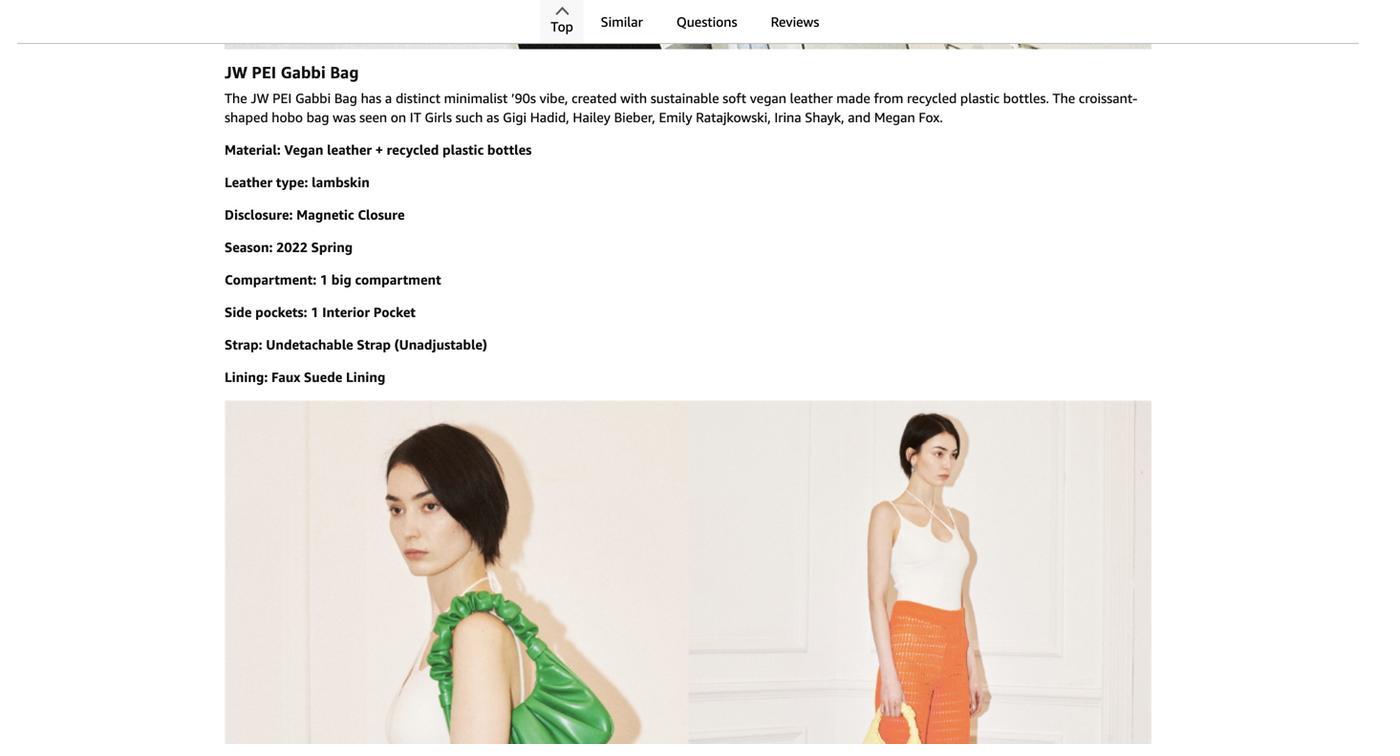 Task type: locate. For each thing, give the bounding box(es) containing it.
leather inside jw pei gabbi bag the jw pei gabbi bag has a distinct minimalist '90s vibe, created with sustainable soft vegan leather made from recycled plastic bottles. the croissant- shaped hobo bag was seen on it girls such as gigi hadid, hailey bieber, emily ratajkowski, irina shayk, and megan fox.
[[790, 90, 833, 106]]

created
[[572, 90, 617, 106]]

0 vertical spatial leather
[[790, 90, 833, 106]]

'90s
[[512, 90, 536, 106]]

material: vegan leather + recycled plastic bottles
[[225, 142, 532, 158]]

2 jw pei image from the top
[[225, 401, 1152, 745]]

pei up shaped
[[252, 63, 276, 82]]

0 horizontal spatial 1
[[311, 304, 319, 320]]

2022
[[276, 239, 308, 255]]

plastic
[[961, 90, 1000, 106], [443, 142, 484, 158]]

(unadjustable)
[[395, 337, 488, 353]]

1 vertical spatial plastic
[[443, 142, 484, 158]]

0 vertical spatial jw pei image
[[225, 0, 1152, 49]]

recycled down the it
[[387, 142, 439, 158]]

vegan
[[750, 90, 787, 106]]

compartment
[[355, 272, 441, 288]]

side pockets: 1 interior pocket
[[225, 304, 416, 320]]

1 vertical spatial pei
[[273, 90, 292, 106]]

plastic left the bottles.
[[961, 90, 1000, 106]]

1 the from the left
[[225, 90, 247, 106]]

1 left interior
[[311, 304, 319, 320]]

1 horizontal spatial jw
[[251, 90, 269, 106]]

0 vertical spatial plastic
[[961, 90, 1000, 106]]

1 vertical spatial jw pei image
[[225, 401, 1152, 745]]

big
[[332, 272, 352, 288]]

gabbi
[[281, 63, 326, 82], [295, 90, 331, 106]]

plastic inside jw pei gabbi bag the jw pei gabbi bag has a distinct minimalist '90s vibe, created with sustainable soft vegan leather made from recycled plastic bottles. the croissant- shaped hobo bag was seen on it girls such as gigi hadid, hailey bieber, emily ratajkowski, irina shayk, and megan fox.
[[961, 90, 1000, 106]]

emily
[[659, 109, 693, 125]]

as
[[487, 109, 500, 125]]

bieber,
[[614, 109, 656, 125]]

strap:
[[225, 337, 263, 353]]

plastic down such
[[443, 142, 484, 158]]

0 horizontal spatial jw
[[225, 63, 248, 82]]

pei
[[252, 63, 276, 82], [273, 90, 292, 106]]

1 left big
[[320, 272, 328, 288]]

0 horizontal spatial recycled
[[387, 142, 439, 158]]

recycled inside jw pei gabbi bag the jw pei gabbi bag has a distinct minimalist '90s vibe, created with sustainable soft vegan leather made from recycled plastic bottles. the croissant- shaped hobo bag was seen on it girls such as gigi hadid, hailey bieber, emily ratajkowski, irina shayk, and megan fox.
[[907, 90, 957, 106]]

similar
[[601, 14, 643, 30]]

1 vertical spatial leather
[[327, 142, 372, 158]]

from
[[874, 90, 904, 106]]

1 vertical spatial bag
[[334, 90, 358, 106]]

the up shaped
[[225, 90, 247, 106]]

pocket
[[374, 304, 416, 320]]

1 horizontal spatial plastic
[[961, 90, 1000, 106]]

croissant-
[[1079, 90, 1138, 106]]

1 vertical spatial recycled
[[387, 142, 439, 158]]

recycled
[[907, 90, 957, 106], [387, 142, 439, 158]]

girls
[[425, 109, 452, 125]]

1 horizontal spatial leather
[[790, 90, 833, 106]]

shaped
[[225, 109, 268, 125]]

leather left +
[[327, 142, 372, 158]]

1 vertical spatial jw
[[251, 90, 269, 106]]

leather type: lambskin
[[225, 174, 370, 190]]

recycled up the fox.
[[907, 90, 957, 106]]

1 vertical spatial gabbi
[[295, 90, 331, 106]]

leather
[[790, 90, 833, 106], [327, 142, 372, 158]]

lining: faux suede lining
[[225, 369, 386, 385]]

type:
[[276, 174, 308, 190]]

1 horizontal spatial 1
[[320, 272, 328, 288]]

jw
[[225, 63, 248, 82], [251, 90, 269, 106]]

sustainable
[[651, 90, 720, 106]]

jw pei image
[[225, 0, 1152, 49], [225, 401, 1152, 745]]

soft
[[723, 90, 747, 106]]

0 horizontal spatial leather
[[327, 142, 372, 158]]

1
[[320, 272, 328, 288], [311, 304, 319, 320]]

has
[[361, 90, 382, 106]]

pei up hobo
[[273, 90, 292, 106]]

questions
[[677, 14, 738, 30]]

hobo
[[272, 109, 303, 125]]

bottles.
[[1004, 90, 1050, 106]]

the
[[225, 90, 247, 106], [1053, 90, 1076, 106]]

0 vertical spatial recycled
[[907, 90, 957, 106]]

minimalist
[[444, 90, 508, 106]]

2 the from the left
[[1053, 90, 1076, 106]]

top
[[551, 19, 574, 34]]

reviews
[[771, 14, 820, 30]]

0 horizontal spatial the
[[225, 90, 247, 106]]

bag
[[330, 63, 359, 82], [334, 90, 358, 106]]

1 horizontal spatial the
[[1053, 90, 1076, 106]]

the right the bottles.
[[1053, 90, 1076, 106]]

leather up shayk,
[[790, 90, 833, 106]]

1 horizontal spatial recycled
[[907, 90, 957, 106]]

0 vertical spatial bag
[[330, 63, 359, 82]]

it
[[410, 109, 421, 125]]



Task type: vqa. For each thing, say whether or not it's contained in the screenshot.
the Ratajkowski,
yes



Task type: describe. For each thing, give the bounding box(es) containing it.
bag
[[307, 109, 329, 125]]

lining
[[346, 369, 386, 385]]

material:
[[225, 142, 281, 158]]

lining:
[[225, 369, 268, 385]]

was
[[333, 109, 356, 125]]

+
[[376, 142, 383, 158]]

0 vertical spatial 1
[[320, 272, 328, 288]]

leather
[[225, 174, 273, 190]]

disclosure:
[[225, 207, 293, 223]]

interior
[[322, 304, 370, 320]]

1 jw pei image from the top
[[225, 0, 1152, 49]]

hadid,
[[530, 109, 570, 125]]

pockets:
[[255, 304, 308, 320]]

0 vertical spatial gabbi
[[281, 63, 326, 82]]

lambskin
[[312, 174, 370, 190]]

bottles
[[488, 142, 532, 158]]

with
[[621, 90, 647, 106]]

gigi
[[503, 109, 527, 125]]

season: 2022 spring
[[225, 239, 353, 255]]

made
[[837, 90, 871, 106]]

season:
[[225, 239, 273, 255]]

a
[[385, 90, 392, 106]]

strap
[[357, 337, 391, 353]]

magnetic
[[297, 207, 354, 223]]

suede
[[304, 369, 343, 385]]

megan
[[875, 109, 916, 125]]

and
[[848, 109, 871, 125]]

0 vertical spatial pei
[[252, 63, 276, 82]]

ratajkowski,
[[696, 109, 771, 125]]

disclosure: magnetic closure
[[225, 207, 405, 223]]

distinct
[[396, 90, 441, 106]]

1 vertical spatial 1
[[311, 304, 319, 320]]

vegan
[[284, 142, 324, 158]]

hailey
[[573, 109, 611, 125]]

compartment: 1 big compartment
[[225, 272, 441, 288]]

0 vertical spatial jw
[[225, 63, 248, 82]]

on
[[391, 109, 406, 125]]

strap: undetachable strap (unadjustable)
[[225, 337, 488, 353]]

spring
[[311, 239, 353, 255]]

undetachable
[[266, 337, 353, 353]]

shayk,
[[805, 109, 845, 125]]

irina
[[775, 109, 802, 125]]

such
[[456, 109, 483, 125]]

0 horizontal spatial plastic
[[443, 142, 484, 158]]

fox.
[[919, 109, 943, 125]]

side
[[225, 304, 252, 320]]

seen
[[360, 109, 387, 125]]

closure
[[358, 207, 405, 223]]

vibe,
[[540, 90, 568, 106]]

jw pei gabbi bag the jw pei gabbi bag has a distinct minimalist '90s vibe, created with sustainable soft vegan leather made from recycled plastic bottles. the croissant- shaped hobo bag was seen on it girls such as gigi hadid, hailey bieber, emily ratajkowski, irina shayk, and megan fox.
[[225, 63, 1138, 125]]

faux
[[271, 369, 301, 385]]

compartment:
[[225, 272, 317, 288]]



